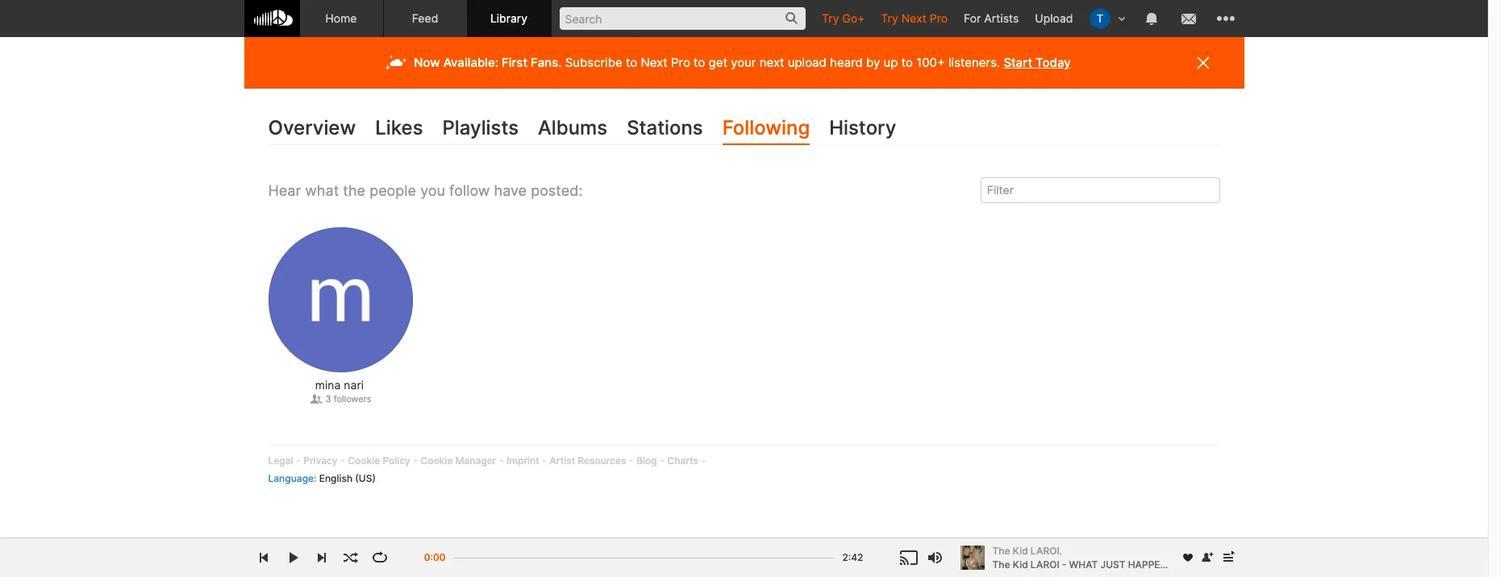 Task type: vqa. For each thing, say whether or not it's contained in the screenshot.
the Imprint link at left bottom
yes



Task type: locate. For each thing, give the bounding box(es) containing it.
0 vertical spatial kid
[[1013, 545, 1028, 557]]

for
[[964, 11, 981, 25]]

0 horizontal spatial try
[[822, 11, 839, 25]]

0 horizontal spatial cookie
[[348, 455, 380, 467]]

None search field
[[551, 0, 814, 36]]

history link
[[829, 113, 896, 145]]

the kid laroi - what just happened element
[[960, 546, 984, 570]]

⁃
[[296, 455, 301, 467], [340, 455, 345, 467], [413, 455, 418, 467], [499, 455, 504, 467], [542, 455, 547, 467], [629, 455, 634, 467], [660, 455, 665, 467], [701, 455, 706, 467]]

(us)
[[355, 473, 376, 485]]

now available: first fans. subscribe to next pro to get your next upload heard by up to 100+ listeners. start today
[[414, 55, 1071, 70]]

⁃ up english
[[340, 455, 345, 467]]

kid
[[1013, 545, 1028, 557], [1013, 559, 1028, 571]]

4 ⁃ from the left
[[499, 455, 504, 467]]

2 the from the top
[[992, 559, 1010, 571]]

⁃ right legal
[[296, 455, 301, 467]]

next
[[902, 11, 927, 25], [641, 55, 668, 70]]

0 vertical spatial the
[[992, 545, 1010, 557]]

progress bar
[[454, 550, 834, 577]]

0:00
[[424, 552, 446, 564]]

artist resources link
[[550, 455, 626, 467]]

⁃ left artist
[[542, 455, 547, 467]]

try next pro link
[[873, 0, 956, 36]]

to right subscribe
[[626, 55, 637, 70]]

likes link
[[375, 113, 423, 145]]

0 vertical spatial next
[[902, 11, 927, 25]]

1 cookie from the left
[[348, 455, 380, 467]]

try left go+
[[822, 11, 839, 25]]

for artists link
[[956, 0, 1027, 36]]

1 horizontal spatial pro
[[930, 11, 948, 25]]

Filter text field
[[981, 178, 1220, 204]]

the
[[343, 182, 365, 199]]

the
[[992, 545, 1010, 557], [992, 559, 1010, 571]]

try for try go+
[[822, 11, 839, 25]]

1 ⁃ from the left
[[296, 455, 301, 467]]

to right up
[[901, 55, 913, 70]]

1 vertical spatial the
[[992, 559, 1010, 571]]

cookie left manager
[[421, 455, 453, 467]]

5 ⁃ from the left
[[542, 455, 547, 467]]

⁃ right policy
[[413, 455, 418, 467]]

tara schultz's avatar element
[[1089, 8, 1110, 29]]

next down 'search' search field
[[641, 55, 668, 70]]

2 kid from the top
[[1013, 559, 1028, 571]]

try right go+
[[881, 11, 898, 25]]

home
[[325, 11, 357, 25]]

0 horizontal spatial to
[[626, 55, 637, 70]]

cookie
[[348, 455, 380, 467], [421, 455, 453, 467]]

likes
[[375, 116, 423, 140]]

6 ⁃ from the left
[[629, 455, 634, 467]]

library link
[[467, 0, 551, 37]]

mina nari's avatar element
[[268, 228, 413, 373]]

charts link
[[667, 455, 698, 467]]

what
[[1069, 559, 1098, 571]]

laroi
[[1031, 559, 1060, 571]]

1 horizontal spatial try
[[881, 11, 898, 25]]

2 horizontal spatial to
[[901, 55, 913, 70]]

today
[[1036, 55, 1071, 70]]

1 vertical spatial kid
[[1013, 559, 1028, 571]]

7 ⁃ from the left
[[660, 455, 665, 467]]

blog link
[[637, 455, 657, 467]]

pro left get
[[671, 55, 690, 70]]

start
[[1004, 55, 1032, 70]]

⁃ left imprint
[[499, 455, 504, 467]]

kid left laroi.
[[1013, 545, 1028, 557]]

stations link
[[627, 113, 703, 145]]

1 vertical spatial next
[[641, 55, 668, 70]]

cookie up (us)
[[348, 455, 380, 467]]

following link
[[722, 113, 810, 145]]

1 horizontal spatial to
[[694, 55, 705, 70]]

language:
[[268, 473, 317, 485]]

history
[[829, 116, 896, 140]]

the kid laroi. link
[[992, 544, 1172, 558]]

1 vertical spatial pro
[[671, 55, 690, 70]]

pro left for
[[930, 11, 948, 25]]

2 try from the left
[[881, 11, 898, 25]]

3
[[325, 394, 331, 405]]

mina nari link
[[315, 378, 364, 394]]

happened
[[1128, 559, 1180, 571]]

now
[[414, 55, 440, 70]]

next up 100+
[[902, 11, 927, 25]]

⁃ right blog
[[660, 455, 665, 467]]

⁃ left blog
[[629, 455, 634, 467]]

available:
[[443, 55, 499, 70]]

try next pro
[[881, 11, 948, 25]]

privacy link
[[303, 455, 338, 467]]

kid left laroi
[[1013, 559, 1028, 571]]

library
[[490, 11, 528, 25]]

get
[[709, 55, 727, 70]]

try go+
[[822, 11, 865, 25]]

by
[[866, 55, 880, 70]]

to
[[626, 55, 637, 70], [694, 55, 705, 70], [901, 55, 913, 70]]

artists
[[984, 11, 1019, 25]]

⁃ right charts "link"
[[701, 455, 706, 467]]

cookie policy link
[[348, 455, 410, 467]]

8 ⁃ from the left
[[701, 455, 706, 467]]

1 try from the left
[[822, 11, 839, 25]]

try
[[822, 11, 839, 25], [881, 11, 898, 25]]

mina
[[315, 379, 341, 392]]

1 horizontal spatial cookie
[[421, 455, 453, 467]]

1 the from the top
[[992, 545, 1010, 557]]

to left get
[[694, 55, 705, 70]]

overview
[[268, 116, 356, 140]]

home link
[[300, 0, 384, 37]]

pro
[[930, 11, 948, 25], [671, 55, 690, 70]]

0 horizontal spatial next
[[641, 55, 668, 70]]

1 horizontal spatial next
[[902, 11, 927, 25]]

3 to from the left
[[901, 55, 913, 70]]

1 kid from the top
[[1013, 545, 1028, 557]]



Task type: describe. For each thing, give the bounding box(es) containing it.
fans.
[[531, 55, 562, 70]]

upload link
[[1027, 0, 1081, 36]]

albums link
[[538, 113, 607, 145]]

100+
[[916, 55, 945, 70]]

albums
[[538, 116, 607, 140]]

nari
[[344, 379, 364, 392]]

the kid laroi - what just happened link
[[992, 558, 1180, 572]]

what
[[305, 182, 339, 199]]

policy
[[383, 455, 410, 467]]

2 ⁃ from the left
[[340, 455, 345, 467]]

stations
[[627, 116, 703, 140]]

people
[[370, 182, 416, 199]]

2:42
[[842, 552, 863, 564]]

legal link
[[268, 455, 293, 467]]

following
[[722, 116, 810, 140]]

hear what the people you follow have posted:
[[268, 182, 583, 199]]

blog
[[637, 455, 657, 467]]

your
[[731, 55, 756, 70]]

you
[[420, 182, 445, 199]]

heard
[[830, 55, 863, 70]]

charts
[[667, 455, 698, 467]]

feed
[[412, 11, 438, 25]]

hear
[[268, 182, 301, 199]]

posted:
[[531, 182, 583, 199]]

next up image
[[1218, 548, 1238, 568]]

try go+ link
[[814, 0, 873, 36]]

listeners.
[[949, 55, 1000, 70]]

upload
[[1035, 11, 1073, 25]]

resources
[[578, 455, 626, 467]]

followers
[[334, 394, 371, 405]]

up
[[884, 55, 898, 70]]

1 to from the left
[[626, 55, 637, 70]]

cookie manager link
[[421, 455, 496, 467]]

playlists link
[[442, 113, 519, 145]]

start today link
[[1004, 55, 1071, 70]]

artist
[[550, 455, 575, 467]]

feed link
[[384, 0, 467, 37]]

next
[[760, 55, 784, 70]]

laroi.
[[1031, 545, 1062, 557]]

2 cookie from the left
[[421, 455, 453, 467]]

playlists
[[442, 116, 519, 140]]

0 horizontal spatial pro
[[671, 55, 690, 70]]

subscribe
[[565, 55, 622, 70]]

2 to from the left
[[694, 55, 705, 70]]

have
[[494, 182, 527, 199]]

imprint
[[507, 455, 539, 467]]

Search search field
[[559, 7, 806, 30]]

3 followers link
[[310, 394, 371, 405]]

mina nari 3 followers
[[315, 379, 371, 405]]

upload
[[788, 55, 827, 70]]

imprint link
[[507, 455, 539, 467]]

go+
[[842, 11, 865, 25]]

legal
[[268, 455, 293, 467]]

3 ⁃ from the left
[[413, 455, 418, 467]]

0 vertical spatial pro
[[930, 11, 948, 25]]

try for try next pro
[[881, 11, 898, 25]]

-
[[1062, 559, 1067, 571]]

first
[[502, 55, 527, 70]]

follow
[[449, 182, 490, 199]]

for artists
[[964, 11, 1019, 25]]

manager
[[456, 455, 496, 467]]

the kid laroi. the kid laroi - what just happened
[[992, 545, 1180, 571]]

overview link
[[268, 113, 356, 145]]

just
[[1101, 559, 1126, 571]]

privacy
[[303, 455, 338, 467]]

legal ⁃ privacy ⁃ cookie policy ⁃ cookie manager ⁃ imprint ⁃ artist resources ⁃ blog ⁃ charts ⁃ language: english (us)
[[268, 455, 706, 485]]

english
[[319, 473, 353, 485]]



